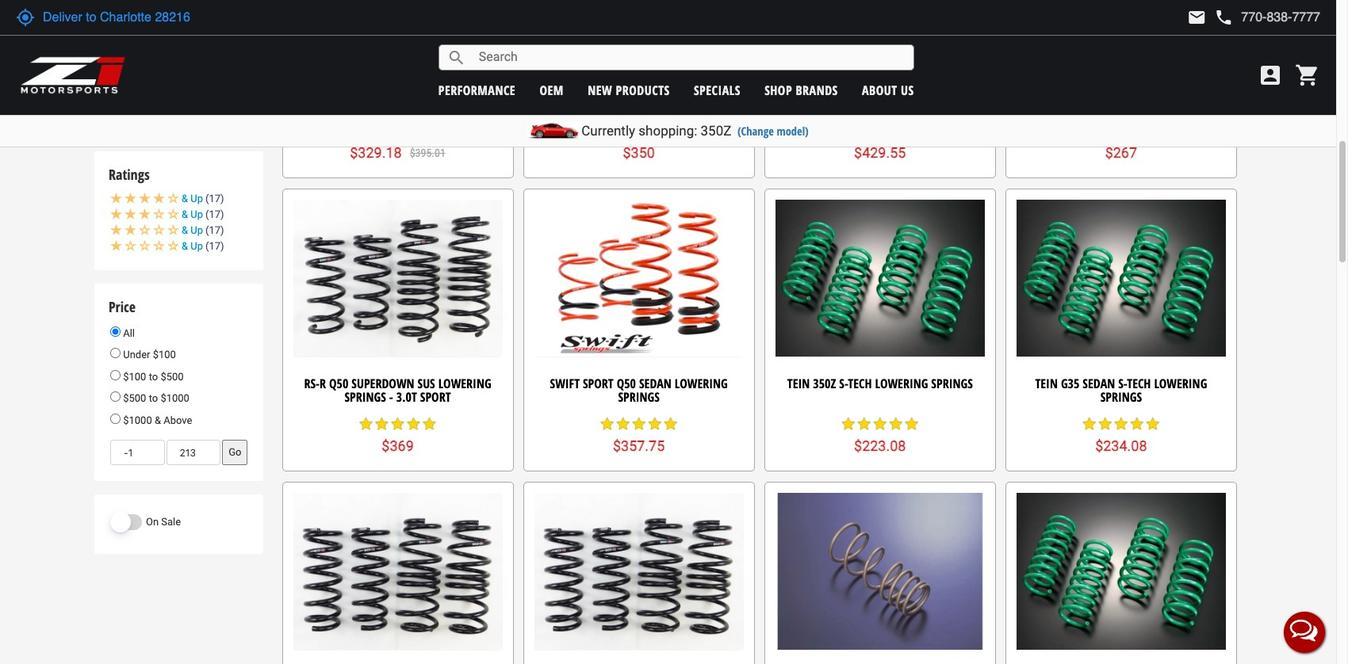 Task type: describe. For each thing, give the bounding box(es) containing it.
z1 motorsports logo image
[[20, 56, 127, 95]]

16 star from the left
[[1082, 416, 1098, 432]]

$1000 & above
[[121, 415, 192, 427]]

spring
[[865, 95, 902, 113]]

1 horizontal spatial $1000
[[161, 393, 190, 405]]

$350
[[623, 145, 655, 161]]

account_box
[[1258, 63, 1284, 88]]

sedan inside swift sport q50 sedan lowering springs
[[639, 375, 672, 392]]

ark
[[315, 81, 334, 99]]

tein for tein 350z s-tech lowering springs
[[788, 375, 810, 392]]

specials
[[694, 81, 741, 99]]

about us link
[[862, 81, 914, 99]]

1 vertical spatial $500
[[123, 393, 146, 405]]

$100 to $500
[[121, 371, 184, 383]]

specials link
[[694, 81, 741, 99]]

$357.75
[[613, 438, 665, 455]]

above
[[164, 415, 192, 427]]

show more
[[123, 106, 175, 118]]

4 & up 17 from the top
[[182, 241, 221, 252]]

q50 for superdown
[[329, 375, 349, 392]]

Search search field
[[466, 45, 914, 70]]

12 star from the left
[[857, 416, 872, 432]]

4 17 from the top
[[209, 241, 221, 252]]

19 star from the left
[[1130, 416, 1145, 432]]

$429.55
[[854, 145, 906, 161]]

go button
[[222, 441, 248, 466]]

new products
[[588, 81, 670, 99]]

14 star from the left
[[888, 416, 904, 432]]

performance link
[[439, 81, 516, 99]]

shop brands
[[765, 81, 838, 99]]

swift sport q50 sedan lowering springs
[[550, 375, 728, 406]]

sale
[[161, 516, 181, 528]]

shopping_cart link
[[1292, 63, 1321, 88]]

about us
[[862, 81, 914, 99]]

0 vertical spatial eibach
[[128, 17, 159, 29]]

ark nissan 370z gt-s lowering springs
[[315, 81, 481, 113]]

$267
[[1106, 145, 1138, 161]]

7 star from the left
[[615, 416, 631, 432]]

phone
[[1215, 8, 1234, 27]]

performance
[[439, 81, 516, 99]]

g37
[[879, 81, 898, 99]]

sus
[[418, 375, 435, 392]]

nissan
[[337, 81, 374, 99]]

ratings
[[109, 165, 150, 184]]

lowering inside swift sport q50 sedan lowering springs
[[675, 375, 728, 392]]

shop
[[765, 81, 793, 99]]

tein for tein g35 sedan s-tech lowering springs
[[1036, 375, 1058, 392]]

whiteline 370z / g37 performance coil spring kit
[[787, 81, 974, 113]]

3 up from the top
[[191, 225, 203, 237]]

us
[[901, 81, 914, 99]]

star star star star star $223.08
[[841, 416, 920, 455]]

sport inside rs-r q50 superdown sus lowering springs - 3.0t sport
[[420, 389, 451, 406]]

mail
[[1188, 8, 1207, 27]]

6 star from the left
[[599, 416, 615, 432]]

$500 to $1000
[[121, 393, 190, 405]]

under  $100
[[121, 349, 176, 361]]

15 star from the left
[[904, 416, 920, 432]]

1 horizontal spatial $100
[[153, 349, 176, 361]]

under
[[123, 349, 150, 361]]

coil
[[840, 95, 862, 113]]

price
[[109, 297, 136, 316]]

370z inside ark nissan 370z gt-s lowering springs
[[377, 81, 401, 99]]

4
[[170, 18, 175, 29]]

max number field
[[166, 441, 221, 466]]

$234.08
[[1096, 438, 1148, 455]]

s
[[420, 81, 425, 99]]

3.0t
[[397, 389, 417, 406]]

shopping_cart
[[1296, 63, 1321, 88]]

2 up from the top
[[191, 209, 203, 221]]

1 vertical spatial $100
[[123, 371, 146, 383]]

tech inside tein g35 sedan s-tech lowering springs
[[1128, 375, 1151, 392]]

1 17 from the top
[[209, 193, 221, 205]]

$329.18
[[350, 144, 402, 161]]

20 star from the left
[[1145, 416, 1161, 432]]

oem
[[540, 81, 564, 99]]

1 vertical spatial $1000
[[123, 415, 152, 427]]

g35
[[1061, 375, 1080, 392]]

2 star from the left
[[374, 416, 390, 432]]

$369
[[382, 438, 414, 455]]

1 s- from the left
[[840, 375, 848, 392]]

springs inside ark nissan 370z gt-s lowering springs
[[377, 95, 419, 113]]

3 & up 17 from the top
[[182, 225, 221, 237]]

show more button
[[110, 102, 187, 123]]

show
[[123, 106, 148, 118]]

currently
[[582, 123, 636, 139]]

mail phone
[[1188, 8, 1234, 27]]



Task type: locate. For each thing, give the bounding box(es) containing it.
springs inside rs-r q50 superdown sus lowering springs - 3.0t sport
[[345, 389, 386, 406]]

2 17 from the top
[[209, 209, 221, 221]]

0 horizontal spatial tein
[[788, 375, 810, 392]]

3 370z from the left
[[844, 81, 868, 99]]

lowering inside ark nissan 370z gt-s lowering springs
[[428, 81, 481, 99]]

2 sedan from the left
[[1083, 375, 1116, 392]]

lowering for ark nissan 370z gt-s lowering springs
[[428, 81, 481, 99]]

1 to from the top
[[149, 371, 158, 383]]

tein
[[788, 375, 810, 392], [1036, 375, 1058, 392]]

350z
[[701, 123, 732, 139], [813, 375, 836, 392]]

1 horizontal spatial s-
[[1119, 375, 1128, 392]]

1 horizontal spatial sedan
[[1083, 375, 1116, 392]]

model)
[[777, 124, 809, 139]]

up
[[191, 193, 203, 205], [191, 209, 203, 221], [191, 225, 203, 237], [191, 241, 203, 252]]

springs inside swift sport q50 sedan lowering springs
[[618, 389, 660, 406]]

new products link
[[588, 81, 670, 99]]

2 to from the top
[[149, 393, 158, 405]]

10 star from the left
[[663, 416, 679, 432]]

0 horizontal spatial s-
[[840, 375, 848, 392]]

4 star from the left
[[406, 416, 422, 432]]

1 horizontal spatial $500
[[161, 371, 184, 383]]

18 star from the left
[[1114, 416, 1130, 432]]

$500
[[161, 371, 184, 383], [123, 393, 146, 405]]

4 up from the top
[[191, 241, 203, 252]]

sedan inside tein g35 sedan s-tech lowering springs
[[1083, 375, 1116, 392]]

oem link
[[540, 81, 564, 99]]

q50 right r
[[329, 375, 349, 392]]

0 vertical spatial to
[[149, 371, 158, 383]]

&
[[182, 193, 188, 205], [182, 209, 188, 221], [182, 225, 188, 237], [182, 241, 188, 252], [155, 415, 161, 427]]

shop brands link
[[765, 81, 838, 99]]

s- inside tein g35 sedan s-tech lowering springs
[[1119, 375, 1128, 392]]

370z right oem
[[565, 81, 588, 99]]

kit right g37
[[905, 95, 921, 113]]

springs inside tein g35 sedan s-tech lowering springs
[[1101, 389, 1142, 406]]

3 star from the left
[[390, 416, 406, 432]]

8 star from the left
[[631, 416, 647, 432]]

swift
[[550, 375, 580, 392]]

1 sedan from the left
[[639, 375, 672, 392]]

/
[[871, 81, 876, 99]]

0 horizontal spatial 350z
[[701, 123, 732, 139]]

0 vertical spatial 350z
[[701, 123, 732, 139]]

1 horizontal spatial tech
[[1128, 375, 1151, 392]]

$100 down under
[[123, 371, 146, 383]]

phone link
[[1215, 8, 1321, 27]]

$100 up $100 to $500
[[153, 349, 176, 361]]

more
[[151, 106, 175, 118]]

gt-
[[404, 81, 420, 99]]

tech up the 'star star star star star $234.08'
[[1128, 375, 1151, 392]]

kit inside whiteline 370z / g37 performance coil spring kit
[[905, 95, 921, 113]]

None checkbox
[[110, 0, 124, 11], [110, 19, 124, 32], [110, 60, 124, 73], [110, 80, 124, 94], [110, 0, 124, 11], [110, 19, 124, 32], [110, 60, 124, 73], [110, 80, 124, 94]]

r
[[320, 375, 326, 392]]

lowering for rs-r q50 superdown sus lowering springs - 3.0t sport
[[438, 375, 492, 392]]

my_location
[[16, 8, 35, 27]]

0 vertical spatial $100
[[153, 349, 176, 361]]

new
[[588, 81, 613, 99]]

2 tein from the left
[[1036, 375, 1058, 392]]

370z eibach pro kit springs
[[565, 81, 713, 99]]

1 vertical spatial to
[[149, 393, 158, 405]]

to down $100 to $500
[[149, 393, 158, 405]]

star
[[358, 416, 374, 432], [374, 416, 390, 432], [390, 416, 406, 432], [406, 416, 422, 432], [422, 416, 438, 432], [599, 416, 615, 432], [615, 416, 631, 432], [631, 416, 647, 432], [647, 416, 663, 432], [663, 416, 679, 432], [841, 416, 857, 432], [857, 416, 872, 432], [872, 416, 888, 432], [888, 416, 904, 432], [904, 416, 920, 432], [1082, 416, 1098, 432], [1098, 416, 1114, 432], [1114, 416, 1130, 432], [1130, 416, 1145, 432], [1145, 416, 1161, 432]]

$329.18 $395.01
[[350, 144, 446, 161]]

star star star star star $357.75
[[599, 416, 679, 455]]

rs-
[[304, 375, 320, 392]]

all
[[121, 327, 135, 339]]

tein g35 sedan s-tech lowering springs
[[1036, 375, 1208, 406]]

0 horizontal spatial $100
[[123, 371, 146, 383]]

0 horizontal spatial q50
[[329, 375, 349, 392]]

tech
[[848, 375, 872, 392], [1128, 375, 1151, 392]]

sport
[[583, 375, 614, 392], [420, 389, 451, 406]]

(change
[[738, 124, 774, 139]]

1 & up 17 from the top
[[182, 193, 221, 205]]

17
[[209, 193, 221, 205], [209, 209, 221, 221], [209, 225, 221, 237], [209, 241, 221, 252]]

None radio
[[110, 348, 121, 359]]

2 s- from the left
[[1119, 375, 1128, 392]]

on
[[146, 516, 159, 528]]

$500 up $500 to $1000
[[161, 371, 184, 383]]

rs-r q50 superdown sus lowering springs - 3.0t sport
[[304, 375, 492, 406]]

370z left /
[[844, 81, 868, 99]]

-
[[389, 389, 393, 406]]

1 370z from the left
[[377, 81, 401, 99]]

products
[[616, 81, 670, 99]]

star star star star star $234.08
[[1082, 416, 1161, 455]]

search
[[447, 48, 466, 67]]

sport right 3.0t
[[420, 389, 451, 406]]

mail link
[[1188, 8, 1207, 27]]

1 horizontal spatial kit
[[905, 95, 921, 113]]

about
[[862, 81, 898, 99]]

2 tech from the left
[[1128, 375, 1151, 392]]

1 horizontal spatial sport
[[583, 375, 614, 392]]

0 horizontal spatial $500
[[123, 393, 146, 405]]

$100
[[153, 349, 176, 361], [123, 371, 146, 383]]

lowering
[[428, 81, 481, 99], [438, 375, 492, 392], [675, 375, 728, 392], [875, 375, 929, 392], [1155, 375, 1208, 392]]

to
[[149, 371, 158, 383], [149, 393, 158, 405]]

1 q50 from the left
[[329, 375, 349, 392]]

s- up the 'star star star star star $234.08'
[[1119, 375, 1128, 392]]

q50 for sedan
[[617, 375, 636, 392]]

star star star star star $369
[[358, 416, 438, 455]]

1 horizontal spatial q50
[[617, 375, 636, 392]]

2 & up 17 from the top
[[182, 209, 221, 221]]

sedan up star star star star star $357.75
[[639, 375, 672, 392]]

5 star from the left
[[422, 416, 438, 432]]

tein inside tein g35 sedan s-tech lowering springs
[[1036, 375, 1058, 392]]

currently shopping: 350z (change model)
[[582, 123, 809, 139]]

0 horizontal spatial tech
[[848, 375, 872, 392]]

1 star from the left
[[358, 416, 374, 432]]

account_box link
[[1254, 63, 1288, 88]]

None checkbox
[[110, 39, 124, 53]]

$500 down $100 to $500
[[123, 393, 146, 405]]

370z left gt-
[[377, 81, 401, 99]]

lowering for tein g35 sedan s-tech lowering springs
[[1155, 375, 1208, 392]]

0 horizontal spatial eibach
[[128, 17, 159, 29]]

1 horizontal spatial eibach
[[591, 81, 627, 99]]

q50 inside swift sport q50 sedan lowering springs
[[617, 375, 636, 392]]

q50
[[329, 375, 349, 392], [617, 375, 636, 392]]

0 horizontal spatial sport
[[420, 389, 451, 406]]

go
[[229, 447, 242, 459]]

to for $100
[[149, 371, 158, 383]]

kit right pro
[[653, 81, 669, 99]]

$223.08
[[854, 438, 906, 455]]

13 star from the left
[[872, 416, 888, 432]]

None radio
[[110, 326, 121, 337], [110, 370, 121, 381], [110, 392, 121, 402], [110, 414, 121, 424], [110, 326, 121, 337], [110, 370, 121, 381], [110, 392, 121, 402], [110, 414, 121, 424]]

eibach left 4
[[128, 17, 159, 29]]

1 horizontal spatial tein
[[1036, 375, 1058, 392]]

9 star from the left
[[647, 416, 663, 432]]

eibach
[[128, 17, 159, 29], [591, 81, 627, 99]]

1 horizontal spatial 350z
[[813, 375, 836, 392]]

0 horizontal spatial sedan
[[639, 375, 672, 392]]

1 tech from the left
[[848, 375, 872, 392]]

min number field
[[110, 441, 165, 466]]

$395.01
[[410, 147, 446, 160]]

$1000 down $500 to $1000
[[123, 415, 152, 427]]

2 horizontal spatial 370z
[[844, 81, 868, 99]]

pro
[[630, 81, 650, 99]]

17 star from the left
[[1098, 416, 1114, 432]]

superdown
[[352, 375, 415, 392]]

1 horizontal spatial 370z
[[565, 81, 588, 99]]

shopping:
[[639, 123, 698, 139]]

11 star from the left
[[841, 416, 857, 432]]

$1000
[[161, 393, 190, 405], [123, 415, 152, 427]]

(change model) link
[[738, 124, 809, 139]]

springs
[[672, 81, 713, 99], [377, 95, 419, 113], [932, 375, 973, 392], [345, 389, 386, 406], [618, 389, 660, 406], [1101, 389, 1142, 406]]

eibach left pro
[[591, 81, 627, 99]]

sedan
[[639, 375, 672, 392], [1083, 375, 1116, 392]]

tech up star star star star star $223.08
[[848, 375, 872, 392]]

lowering inside tein g35 sedan s-tech lowering springs
[[1155, 375, 1208, 392]]

1 vertical spatial eibach
[[591, 81, 627, 99]]

to for $500
[[149, 393, 158, 405]]

370z inside whiteline 370z / g37 performance coil spring kit
[[844, 81, 868, 99]]

tein 350z s-tech lowering springs
[[788, 375, 973, 392]]

kit
[[653, 81, 669, 99], [905, 95, 921, 113]]

q50 up star star star star star $357.75
[[617, 375, 636, 392]]

2 370z from the left
[[565, 81, 588, 99]]

& up 17
[[182, 193, 221, 205], [182, 209, 221, 221], [182, 225, 221, 237], [182, 241, 221, 252]]

whiteline
[[787, 81, 841, 99]]

s- up star star star star star $223.08
[[840, 375, 848, 392]]

brands
[[796, 81, 838, 99]]

0 vertical spatial $1000
[[161, 393, 190, 405]]

q50 inside rs-r q50 superdown sus lowering springs - 3.0t sport
[[329, 375, 349, 392]]

1 tein from the left
[[788, 375, 810, 392]]

0 horizontal spatial $1000
[[123, 415, 152, 427]]

performance
[[901, 81, 974, 99]]

0 horizontal spatial kit
[[653, 81, 669, 99]]

0 horizontal spatial 370z
[[377, 81, 401, 99]]

0 vertical spatial $500
[[161, 371, 184, 383]]

2 q50 from the left
[[617, 375, 636, 392]]

1 vertical spatial 350z
[[813, 375, 836, 392]]

on sale
[[146, 516, 181, 528]]

sport right swift
[[583, 375, 614, 392]]

3 17 from the top
[[209, 225, 221, 237]]

sedan right g35
[[1083, 375, 1116, 392]]

1 up from the top
[[191, 193, 203, 205]]

lowering inside rs-r q50 superdown sus lowering springs - 3.0t sport
[[438, 375, 492, 392]]

$1000 up above
[[161, 393, 190, 405]]

to up $500 to $1000
[[149, 371, 158, 383]]

sport inside swift sport q50 sedan lowering springs
[[583, 375, 614, 392]]



Task type: vqa. For each thing, say whether or not it's contained in the screenshot.
3 minute read April 21st, 2021
no



